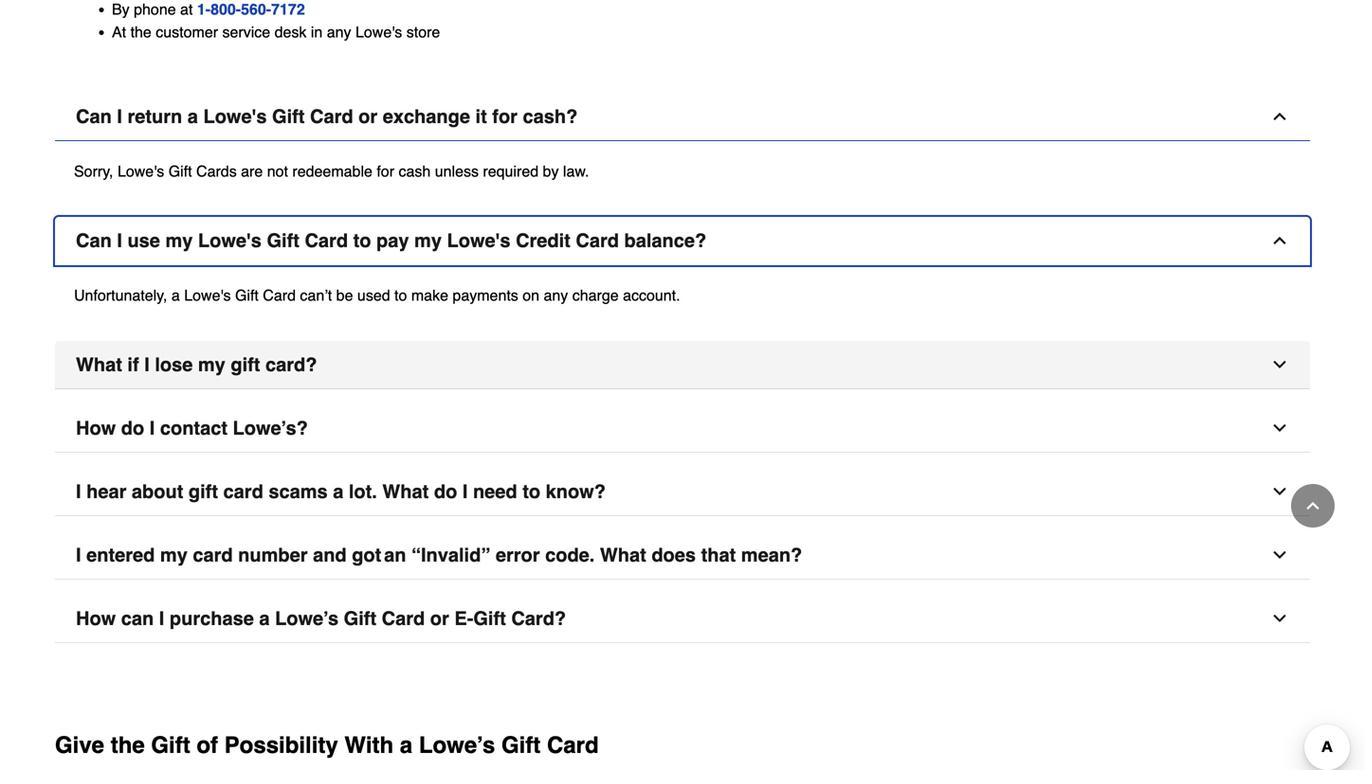 Task type: locate. For each thing, give the bounding box(es) containing it.
i
[[117, 106, 122, 127], [117, 230, 122, 252], [144, 354, 150, 376], [150, 418, 155, 439], [76, 481, 81, 503], [463, 481, 468, 503], [76, 545, 81, 566], [159, 608, 164, 630]]

cash?
[[523, 106, 578, 127]]

unless
[[435, 162, 479, 180]]

2 vertical spatial to
[[523, 481, 541, 503]]

0 vertical spatial gift
[[231, 354, 260, 376]]

a right unfortunately,
[[172, 287, 180, 304]]

lowe's up are on the left top of the page
[[203, 106, 267, 127]]

a right purchase
[[259, 608, 270, 630]]

used
[[357, 287, 390, 304]]

to right need
[[523, 481, 541, 503]]

i entered my card number and got an "invalid" error code. what does that mean? button
[[55, 532, 1310, 580]]

how left can at the left of page
[[76, 608, 116, 630]]

1 horizontal spatial any
[[544, 287, 568, 304]]

card inside button
[[310, 106, 353, 127]]

chevron up image
[[1271, 107, 1290, 126], [1304, 497, 1323, 516]]

chevron down image inside i entered my card number and got an "invalid" error code. what does that mean? button
[[1271, 546, 1290, 565]]

the inside by phone at 1-800-560-7172 at the customer service desk in any lowe's store
[[130, 23, 152, 41]]

1 vertical spatial chevron up image
[[1304, 497, 1323, 516]]

how
[[76, 418, 116, 439], [76, 608, 116, 630]]

1 vertical spatial gift
[[189, 481, 218, 503]]

0 vertical spatial lowe's
[[275, 608, 339, 630]]

my right use
[[165, 230, 193, 252]]

to right 'used'
[[395, 287, 407, 304]]

what left does
[[600, 545, 646, 566]]

1 horizontal spatial lowe's
[[419, 733, 495, 759]]

1 vertical spatial how
[[76, 608, 116, 630]]

if
[[127, 354, 139, 376]]

how inside how can i purchase a lowe's gift card or e-gift card? button
[[76, 608, 116, 630]]

lowe's
[[356, 23, 402, 41], [203, 106, 267, 127], [118, 162, 164, 180], [198, 230, 262, 252], [447, 230, 511, 252], [184, 287, 231, 304]]

any right in
[[327, 23, 351, 41]]

1 vertical spatial to
[[395, 287, 407, 304]]

2 can from the top
[[76, 230, 112, 252]]

by
[[112, 0, 130, 18]]

0 horizontal spatial for
[[377, 162, 394, 180]]

2 vertical spatial chevron down image
[[1271, 610, 1290, 628]]

how inside how do i contact lowe's? button
[[76, 418, 116, 439]]

can inside button
[[76, 230, 112, 252]]

1 vertical spatial chevron down image
[[1271, 482, 1290, 501]]

0 vertical spatial for
[[492, 106, 518, 127]]

0 vertical spatial what
[[76, 354, 122, 376]]

1 vertical spatial for
[[377, 162, 394, 180]]

at
[[112, 23, 126, 41]]

a right with
[[400, 733, 413, 759]]

0 vertical spatial to
[[353, 230, 371, 252]]

lowe's right sorry,
[[118, 162, 164, 180]]

by
[[543, 162, 559, 180]]

chevron down image inside i hear about gift card scams a lot. what do i need to know? button
[[1271, 482, 1290, 501]]

1 horizontal spatial to
[[395, 287, 407, 304]]

1 vertical spatial do
[[434, 481, 457, 503]]

or left e-
[[430, 608, 449, 630]]

to left pay
[[353, 230, 371, 252]]

chevron down image inside how can i purchase a lowe's gift card or e-gift card? button
[[1271, 610, 1290, 628]]

purchase
[[170, 608, 254, 630]]

a right the return
[[188, 106, 198, 127]]

charge
[[572, 287, 619, 304]]

0 vertical spatial chevron up image
[[1271, 107, 1290, 126]]

chevron up image inside scroll to top element
[[1304, 497, 1323, 516]]

for left cash
[[377, 162, 394, 180]]

can up sorry,
[[76, 106, 112, 127]]

1 horizontal spatial do
[[434, 481, 457, 503]]

store
[[407, 23, 440, 41]]

or left "exchange"
[[359, 106, 378, 127]]

1 vertical spatial chevron down image
[[1271, 546, 1290, 565]]

chevron down image inside how do i contact lowe's? button
[[1271, 419, 1290, 438]]

the right at
[[130, 23, 152, 41]]

2 chevron down image from the top
[[1271, 546, 1290, 565]]

desk
[[275, 23, 307, 41]]

redeemable
[[292, 162, 373, 180]]

know?
[[546, 481, 606, 503]]

account.
[[623, 287, 680, 304]]

0 vertical spatial any
[[327, 23, 351, 41]]

credit
[[516, 230, 571, 252]]

payments
[[453, 287, 518, 304]]

scams
[[269, 481, 328, 503]]

i hear about gift card scams a lot. what do i need to know?
[[76, 481, 606, 503]]

0 horizontal spatial any
[[327, 23, 351, 41]]

do
[[121, 418, 144, 439], [434, 481, 457, 503]]

not
[[267, 162, 288, 180]]

for inside button
[[492, 106, 518, 127]]

chevron down image inside what if i lose my gift card? button
[[1271, 355, 1290, 374]]

service
[[222, 23, 270, 41]]

card left scams
[[223, 481, 263, 503]]

use
[[127, 230, 160, 252]]

code.
[[545, 545, 595, 566]]

card
[[223, 481, 263, 503], [193, 545, 233, 566]]

0 vertical spatial chevron down image
[[1271, 419, 1290, 438]]

cash
[[399, 162, 431, 180]]

i right if
[[144, 354, 150, 376]]

lowe's left the store
[[356, 23, 402, 41]]

2 horizontal spatial to
[[523, 481, 541, 503]]

chevron down image
[[1271, 355, 1290, 374], [1271, 546, 1290, 565]]

i left use
[[117, 230, 122, 252]]

can
[[76, 106, 112, 127], [76, 230, 112, 252]]

0 horizontal spatial do
[[121, 418, 144, 439]]

2 horizontal spatial what
[[600, 545, 646, 566]]

lowe's?
[[233, 418, 308, 439]]

my right lose
[[198, 354, 225, 376]]

1-800-560-7172 link
[[197, 0, 305, 18]]

0 vertical spatial or
[[359, 106, 378, 127]]

return
[[127, 106, 182, 127]]

1 vertical spatial what
[[383, 481, 429, 503]]

chevron down image for what if i lose my gift card?
[[1271, 355, 1290, 374]]

any
[[327, 23, 351, 41], [544, 287, 568, 304]]

gift right about
[[189, 481, 218, 503]]

1 horizontal spatial for
[[492, 106, 518, 127]]

1 chevron down image from the top
[[1271, 355, 1290, 374]]

0 horizontal spatial gift
[[189, 481, 218, 503]]

1 horizontal spatial gift
[[231, 354, 260, 376]]

0 vertical spatial do
[[121, 418, 144, 439]]

that
[[701, 545, 736, 566]]

sorry, lowe's gift cards are not redeemable for cash unless required by law.
[[74, 162, 589, 180]]

1 vertical spatial can
[[76, 230, 112, 252]]

1 vertical spatial or
[[430, 608, 449, 630]]

possibility
[[224, 733, 338, 759]]

1 horizontal spatial chevron up image
[[1304, 497, 1323, 516]]

law.
[[563, 162, 589, 180]]

a
[[188, 106, 198, 127], [172, 287, 180, 304], [333, 481, 344, 503], [259, 608, 270, 630], [400, 733, 413, 759]]

gift
[[272, 106, 305, 127], [168, 162, 192, 180], [267, 230, 300, 252], [235, 287, 259, 304], [344, 608, 377, 630], [473, 608, 506, 630], [151, 733, 190, 759], [502, 733, 541, 759]]

i left the hear
[[76, 481, 81, 503]]

the
[[130, 23, 152, 41], [111, 733, 145, 759]]

can left use
[[76, 230, 112, 252]]

with
[[345, 733, 394, 759]]

0 horizontal spatial what
[[76, 354, 122, 376]]

how up the hear
[[76, 418, 116, 439]]

can
[[121, 608, 154, 630]]

pay
[[376, 230, 409, 252]]

1 can from the top
[[76, 106, 112, 127]]

gift
[[231, 354, 260, 376], [189, 481, 218, 503]]

scroll to top element
[[1291, 485, 1335, 528]]

for
[[492, 106, 518, 127], [377, 162, 394, 180]]

cards
[[196, 162, 237, 180]]

card
[[310, 106, 353, 127], [305, 230, 348, 252], [576, 230, 619, 252], [263, 287, 296, 304], [382, 608, 425, 630], [547, 733, 599, 759]]

a left "lot."
[[333, 481, 344, 503]]

lowe's inside can i return a lowe's gift card or exchange it for cash? button
[[203, 106, 267, 127]]

to inside button
[[353, 230, 371, 252]]

any right on
[[544, 287, 568, 304]]

the right give
[[111, 733, 145, 759]]

lowe's down and
[[275, 608, 339, 630]]

0 horizontal spatial or
[[359, 106, 378, 127]]

gift left card?
[[231, 354, 260, 376]]

560-
[[241, 0, 271, 18]]

my
[[165, 230, 193, 252], [414, 230, 442, 252], [198, 354, 225, 376], [160, 545, 188, 566]]

contact
[[160, 418, 228, 439]]

1 how from the top
[[76, 418, 116, 439]]

1 vertical spatial any
[[544, 287, 568, 304]]

give
[[55, 733, 104, 759]]

0 vertical spatial chevron down image
[[1271, 355, 1290, 374]]

any inside by phone at 1-800-560-7172 at the customer service desk in any lowe's store
[[327, 23, 351, 41]]

required
[[483, 162, 539, 180]]

0 vertical spatial can
[[76, 106, 112, 127]]

how for how can i purchase a lowe's gift card or e-gift card?
[[76, 608, 116, 630]]

2 how from the top
[[76, 608, 116, 630]]

or
[[359, 106, 378, 127], [430, 608, 449, 630]]

0 horizontal spatial lowe's
[[275, 608, 339, 630]]

do left contact
[[121, 418, 144, 439]]

for right it
[[492, 106, 518, 127]]

card left number
[[193, 545, 233, 566]]

lowe's down cards
[[198, 230, 262, 252]]

i hear about gift card scams a lot. what do i need to know? button
[[55, 468, 1310, 517]]

hear
[[86, 481, 126, 503]]

lowe's right with
[[419, 733, 495, 759]]

1 horizontal spatial what
[[383, 481, 429, 503]]

chevron down image
[[1271, 419, 1290, 438], [1271, 482, 1290, 501], [1271, 610, 1290, 628]]

can i use my lowe's gift card to pay my lowe's credit card balance?
[[76, 230, 707, 252]]

2 chevron down image from the top
[[1271, 482, 1290, 501]]

what right "lot."
[[383, 481, 429, 503]]

3 chevron down image from the top
[[1271, 610, 1290, 628]]

1 chevron down image from the top
[[1271, 419, 1290, 438]]

0 vertical spatial the
[[130, 23, 152, 41]]

"invalid"
[[411, 545, 491, 566]]

what left if
[[76, 354, 122, 376]]

0 vertical spatial how
[[76, 418, 116, 439]]

0 horizontal spatial to
[[353, 230, 371, 252]]

and
[[313, 545, 347, 566]]

what
[[76, 354, 122, 376], [383, 481, 429, 503], [600, 545, 646, 566]]

chevron down image for need
[[1271, 482, 1290, 501]]

0 horizontal spatial chevron up image
[[1271, 107, 1290, 126]]

1 horizontal spatial or
[[430, 608, 449, 630]]

do left need
[[434, 481, 457, 503]]

give the gift of possibility with a lowe's gift card
[[55, 733, 599, 759]]

1-
[[197, 0, 211, 18]]

can for can i use my lowe's gift card to pay my lowe's credit card balance?
[[76, 230, 112, 252]]

can inside button
[[76, 106, 112, 127]]

to
[[353, 230, 371, 252], [395, 287, 407, 304], [523, 481, 541, 503]]



Task type: describe. For each thing, give the bounding box(es) containing it.
i left contact
[[150, 418, 155, 439]]

chevron up image inside can i return a lowe's gift card or exchange it for cash? button
[[1271, 107, 1290, 126]]

1 vertical spatial the
[[111, 733, 145, 759]]

gift inside button
[[272, 106, 305, 127]]

chevron down image for i entered my card number and got an "invalid" error code. what does that mean?
[[1271, 546, 1290, 565]]

lowe's inside button
[[275, 608, 339, 630]]

800-
[[211, 0, 241, 18]]

chevron up image
[[1271, 231, 1290, 250]]

got an
[[352, 545, 406, 566]]

how can i purchase a lowe's gift card or e-gift card? button
[[55, 595, 1310, 644]]

by phone at 1-800-560-7172 at the customer service desk in any lowe's store
[[112, 0, 440, 41]]

what if i lose my gift card? button
[[55, 341, 1310, 390]]

i entered my card number and got an "invalid" error code. what does that mean?
[[76, 545, 802, 566]]

0 vertical spatial card
[[223, 481, 263, 503]]

i right can at the left of page
[[159, 608, 164, 630]]

lowe's up payments
[[447, 230, 511, 252]]

can't
[[300, 287, 332, 304]]

it
[[476, 106, 487, 127]]

customer
[[156, 23, 218, 41]]

make
[[411, 287, 448, 304]]

about
[[132, 481, 183, 503]]

sorry,
[[74, 162, 113, 180]]

need
[[473, 481, 517, 503]]

unfortunately,
[[74, 287, 167, 304]]

do inside how do i contact lowe's? button
[[121, 418, 144, 439]]

what if i lose my gift card?
[[76, 354, 317, 376]]

phone
[[134, 0, 176, 18]]

mean?
[[741, 545, 802, 566]]

or inside can i return a lowe's gift card or exchange it for cash? button
[[359, 106, 378, 127]]

i left the return
[[117, 106, 122, 127]]

can i return a lowe's gift card or exchange it for cash?
[[76, 106, 578, 127]]

2 vertical spatial what
[[600, 545, 646, 566]]

lose
[[155, 354, 193, 376]]

chevron down image for card?
[[1271, 610, 1290, 628]]

or inside how can i purchase a lowe's gift card or e-gift card? button
[[430, 608, 449, 630]]

do inside i hear about gift card scams a lot. what do i need to know? button
[[434, 481, 457, 503]]

lowe's inside by phone at 1-800-560-7172 at the customer service desk in any lowe's store
[[356, 23, 402, 41]]

e-
[[455, 608, 473, 630]]

can for can i return a lowe's gift card or exchange it for cash?
[[76, 106, 112, 127]]

of
[[197, 733, 218, 759]]

1 vertical spatial lowe's
[[419, 733, 495, 759]]

my right pay
[[414, 230, 442, 252]]

balance?
[[624, 230, 707, 252]]

to inside button
[[523, 481, 541, 503]]

in
[[311, 23, 323, 41]]

entered
[[86, 545, 155, 566]]

7172
[[271, 0, 305, 18]]

how do i contact lowe's?
[[76, 418, 308, 439]]

error
[[496, 545, 540, 566]]

at
[[180, 0, 193, 18]]

be
[[336, 287, 353, 304]]

does
[[652, 545, 696, 566]]

lowe's up what if i lose my gift card?
[[184, 287, 231, 304]]

how do i contact lowe's? button
[[55, 405, 1310, 453]]

a inside button
[[259, 608, 270, 630]]

i left entered
[[76, 545, 81, 566]]

on
[[523, 287, 540, 304]]

1 vertical spatial card
[[193, 545, 233, 566]]

my right entered
[[160, 545, 188, 566]]

how can i purchase a lowe's gift card or e-gift card?
[[76, 608, 566, 630]]

can i return a lowe's gift card or exchange it for cash? button
[[55, 93, 1310, 141]]

unfortunately, a lowe's gift card can't be used to make payments on any charge account.
[[74, 287, 680, 304]]

are
[[241, 162, 263, 180]]

card?
[[266, 354, 317, 376]]

how for how do i contact lowe's?
[[76, 418, 116, 439]]

exchange
[[383, 106, 470, 127]]

can i use my lowe's gift card to pay my lowe's credit card balance? button
[[55, 217, 1310, 265]]

i left need
[[463, 481, 468, 503]]

card?
[[511, 608, 566, 630]]

lot.
[[349, 481, 377, 503]]

number
[[238, 545, 308, 566]]



Task type: vqa. For each thing, say whether or not it's contained in the screenshot.
chevron up image in scroll to top element
yes



